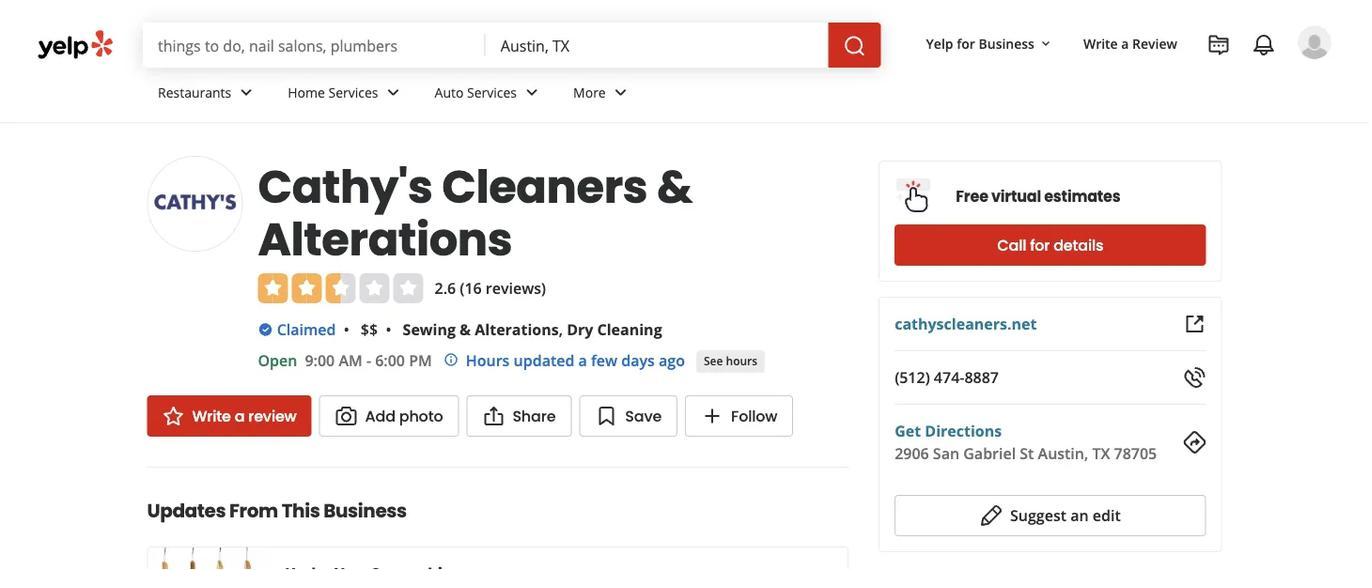 Task type: describe. For each thing, give the bounding box(es) containing it.
& inside cathy's cleaners & alterations
[[657, 155, 693, 219]]

home services link
[[273, 68, 420, 122]]

save button
[[579, 396, 678, 437]]

days
[[622, 351, 655, 371]]

see
[[704, 354, 723, 369]]

write a review
[[192, 406, 297, 427]]

yelp for business
[[927, 34, 1035, 52]]

business inside updates from this business element
[[324, 498, 407, 525]]

2906
[[895, 444, 930, 464]]

gabriel
[[964, 444, 1017, 464]]

services for home services
[[329, 83, 378, 101]]

auto services link
[[420, 68, 559, 122]]

cleaners
[[442, 155, 648, 219]]

see hours link
[[697, 351, 765, 373]]

24 add v2 image
[[702, 405, 724, 428]]

review
[[248, 406, 297, 427]]

updates from this business
[[147, 498, 407, 525]]

review
[[1133, 34, 1178, 52]]

yelp for business button
[[919, 26, 1061, 60]]

from
[[229, 498, 278, 525]]

free virtual estimates
[[956, 186, 1121, 207]]

a for review
[[235, 406, 245, 427]]

16 claim filled v2 image
[[258, 323, 273, 338]]

home
[[288, 83, 325, 101]]

under new ownership image
[[148, 548, 270, 571]]

sewing & alterations link
[[403, 320, 559, 340]]

write for write a review
[[1084, 34, 1119, 52]]

edit
[[1093, 506, 1121, 526]]

for for call
[[1031, 235, 1050, 256]]

updates from this business element
[[117, 467, 849, 571]]

auto services
[[435, 83, 517, 101]]

projects image
[[1208, 34, 1231, 56]]

business categories element
[[143, 68, 1332, 122]]

an
[[1071, 506, 1089, 526]]

sewing
[[403, 320, 456, 340]]

ago
[[659, 351, 685, 371]]

info alert
[[444, 350, 685, 372]]

24 star v2 image
[[162, 405, 185, 428]]

notifications image
[[1253, 34, 1276, 56]]

restaurants link
[[143, 68, 273, 122]]

few
[[591, 351, 618, 371]]

directions
[[925, 421, 1002, 441]]

yelp
[[927, 34, 954, 52]]

cathyscleaners.net
[[895, 314, 1038, 334]]

add photo
[[365, 406, 443, 427]]

user actions element
[[912, 24, 1359, 139]]

dry
[[567, 320, 594, 340]]

cathy's cleaners & alterations
[[258, 155, 693, 271]]

write a review
[[1084, 34, 1178, 52]]

9:00
[[305, 351, 335, 371]]

write a review link
[[1077, 26, 1186, 60]]

cleaning
[[598, 320, 663, 340]]

(512)
[[895, 368, 931, 388]]

24 external link v2 image
[[1184, 313, 1207, 336]]

(16
[[460, 278, 482, 299]]

austin,
[[1039, 444, 1089, 464]]

24 save outline v2 image
[[595, 405, 618, 428]]

services for auto services
[[467, 83, 517, 101]]

business logo image
[[147, 156, 243, 252]]

none field the find
[[158, 35, 471, 55]]

get directions 2906 san gabriel st austin, tx 78705
[[895, 421, 1158, 464]]

-
[[367, 351, 371, 371]]

call for details
[[998, 235, 1104, 256]]

(512) 474-8887
[[895, 368, 999, 388]]

24 chevron down v2 image for more
[[610, 81, 633, 104]]

6:00
[[375, 351, 405, 371]]

add photo link
[[319, 396, 459, 437]]

2.6
[[435, 278, 456, 299]]

call for details button
[[895, 225, 1207, 266]]

see hours
[[704, 354, 758, 369]]

dry cleaning link
[[567, 320, 663, 340]]



Task type: locate. For each thing, give the bounding box(es) containing it.
0 horizontal spatial write
[[192, 406, 231, 427]]

1 vertical spatial a
[[579, 351, 588, 371]]

Find text field
[[158, 35, 471, 55]]

write left review
[[1084, 34, 1119, 52]]

0 horizontal spatial none field
[[158, 35, 471, 55]]

24 chevron down v2 image
[[521, 81, 543, 104]]

24 chevron down v2 image
[[235, 81, 258, 104], [382, 81, 405, 104], [610, 81, 633, 104]]

24 pencil v2 image
[[981, 505, 1003, 527]]

24 chevron down v2 image for home services
[[382, 81, 405, 104]]

3 24 chevron down v2 image from the left
[[610, 81, 633, 104]]

(16 reviews) link
[[460, 278, 546, 299]]

get
[[895, 421, 922, 441]]

0 horizontal spatial &
[[460, 320, 471, 340]]

free
[[956, 186, 989, 207]]

2 vertical spatial a
[[235, 406, 245, 427]]

pm
[[409, 351, 432, 371]]

0 horizontal spatial for
[[957, 34, 976, 52]]

24 directions v2 image
[[1184, 432, 1207, 454]]

2 horizontal spatial a
[[1122, 34, 1130, 52]]

for inside button
[[957, 34, 976, 52]]

more
[[574, 83, 606, 101]]

24 chevron down v2 image inside home services link
[[382, 81, 405, 104]]

share
[[513, 406, 556, 427]]

hours
[[726, 354, 758, 369]]

1 none field from the left
[[158, 35, 471, 55]]

business inside yelp for business button
[[979, 34, 1035, 52]]

get directions link
[[895, 421, 1002, 441]]

none field up home on the left top of the page
[[158, 35, 471, 55]]

open
[[258, 351, 298, 371]]

for right call
[[1031, 235, 1050, 256]]

st
[[1020, 444, 1035, 464]]

hours updated a few days ago
[[466, 351, 685, 371]]

write a review link
[[147, 396, 312, 437]]

0 vertical spatial a
[[1122, 34, 1130, 52]]

follow button
[[686, 396, 794, 437]]

suggest an edit button
[[895, 496, 1207, 537]]

follow
[[732, 406, 778, 427]]

call
[[998, 235, 1027, 256]]

more link
[[559, 68, 648, 122]]

1 services from the left
[[329, 83, 378, 101]]

business right this
[[324, 498, 407, 525]]

24 chevron down v2 image inside more link
[[610, 81, 633, 104]]

1 vertical spatial write
[[192, 406, 231, 427]]

for
[[957, 34, 976, 52], [1031, 235, 1050, 256]]

16 info v2 image
[[444, 353, 459, 368]]

Near text field
[[501, 35, 814, 55]]

services
[[329, 83, 378, 101], [467, 83, 517, 101]]

1 horizontal spatial services
[[467, 83, 517, 101]]

24 chevron down v2 image right more at the left top of the page
[[610, 81, 633, 104]]

24 chevron down v2 image for restaurants
[[235, 81, 258, 104]]

for for yelp
[[957, 34, 976, 52]]

updated
[[514, 351, 575, 371]]

services left 24 chevron down v2 image
[[467, 83, 517, 101]]

1 horizontal spatial none field
[[501, 35, 814, 55]]

write
[[1084, 34, 1119, 52], [192, 406, 231, 427]]

a
[[1122, 34, 1130, 52], [579, 351, 588, 371], [235, 406, 245, 427]]

24 chevron down v2 image right restaurants
[[235, 81, 258, 104]]

alterations inside cathy's cleaners & alterations
[[258, 208, 513, 271]]

1 horizontal spatial business
[[979, 34, 1035, 52]]

0 horizontal spatial business
[[324, 498, 407, 525]]

suggest an edit
[[1011, 506, 1121, 526]]

alterations up 2.6 star rating image
[[258, 208, 513, 271]]

1 24 chevron down v2 image from the left
[[235, 81, 258, 104]]

reviews)
[[486, 278, 546, 299]]

0 vertical spatial business
[[979, 34, 1035, 52]]

for inside button
[[1031, 235, 1050, 256]]

am
[[339, 351, 363, 371]]

virtual
[[992, 186, 1042, 207]]

alterations up updated
[[475, 320, 559, 340]]

business left 16 chevron down v2 "image"
[[979, 34, 1035, 52]]

updates
[[147, 498, 226, 525]]

cathy's
[[258, 155, 433, 219]]

for right 'yelp'
[[957, 34, 976, 52]]

474-
[[934, 368, 965, 388]]

24 chevron down v2 image inside restaurants link
[[235, 81, 258, 104]]

home services
[[288, 83, 378, 101]]

1 horizontal spatial for
[[1031, 235, 1050, 256]]

24 phone v2 image
[[1184, 367, 1207, 389]]

0 horizontal spatial 24 chevron down v2 image
[[235, 81, 258, 104]]

2 horizontal spatial 24 chevron down v2 image
[[610, 81, 633, 104]]

write for write a review
[[192, 406, 231, 427]]

a inside write a review link
[[235, 406, 245, 427]]

2.6 star rating image
[[258, 274, 424, 304]]

none field near
[[501, 35, 814, 55]]

tx
[[1093, 444, 1111, 464]]

8887
[[965, 368, 999, 388]]

16 chevron down v2 image
[[1039, 36, 1054, 51]]

a inside write a review link
[[1122, 34, 1130, 52]]

None search field
[[143, 23, 885, 68]]

0 vertical spatial write
[[1084, 34, 1119, 52]]

business
[[979, 34, 1035, 52], [324, 498, 407, 525]]

2 services from the left
[[467, 83, 517, 101]]

services right home on the left top of the page
[[329, 83, 378, 101]]

estimates
[[1045, 186, 1121, 207]]

,
[[559, 320, 563, 340]]

1 vertical spatial business
[[324, 498, 407, 525]]

1 horizontal spatial write
[[1084, 34, 1119, 52]]

1 vertical spatial for
[[1031, 235, 1050, 256]]

0 vertical spatial alterations
[[258, 208, 513, 271]]

&
[[657, 155, 693, 219], [460, 320, 471, 340]]

search image
[[844, 35, 867, 57]]

0 horizontal spatial services
[[329, 83, 378, 101]]

1 vertical spatial alterations
[[475, 320, 559, 340]]

0 vertical spatial &
[[657, 155, 693, 219]]

suggest
[[1011, 506, 1067, 526]]

2 none field from the left
[[501, 35, 814, 55]]

1 horizontal spatial a
[[579, 351, 588, 371]]

claimed
[[277, 320, 336, 340]]

a for review
[[1122, 34, 1130, 52]]

details
[[1054, 235, 1104, 256]]

1 horizontal spatial &
[[657, 155, 693, 219]]

24 chevron down v2 image left auto
[[382, 81, 405, 104]]

24 camera v2 image
[[335, 405, 358, 428]]

0 horizontal spatial a
[[235, 406, 245, 427]]

open 9:00 am - 6:00 pm
[[258, 351, 432, 371]]

share button
[[467, 396, 572, 437]]

none field up more link
[[501, 35, 814, 55]]

None field
[[158, 35, 471, 55], [501, 35, 814, 55]]

2.6 (16 reviews)
[[435, 278, 546, 299]]

write inside user actions element
[[1084, 34, 1119, 52]]

write right 24 star v2 image
[[192, 406, 231, 427]]

2 24 chevron down v2 image from the left
[[382, 81, 405, 104]]

cathyscleaners.net link
[[895, 314, 1038, 334]]

sewing & alterations , dry cleaning
[[403, 320, 663, 340]]

save
[[626, 406, 662, 427]]

a inside info alert
[[579, 351, 588, 371]]

this
[[282, 498, 320, 525]]

restaurants
[[158, 83, 232, 101]]

alterations
[[258, 208, 513, 271], [475, 320, 559, 340]]

24 share v2 image
[[483, 405, 505, 428]]

add
[[365, 406, 396, 427]]

ruby a. image
[[1298, 25, 1332, 59]]

hours
[[466, 351, 510, 371]]

$$
[[361, 320, 378, 340]]

1 vertical spatial &
[[460, 320, 471, 340]]

78705
[[1115, 444, 1158, 464]]

photo
[[399, 406, 443, 427]]

san
[[934, 444, 960, 464]]

1 horizontal spatial 24 chevron down v2 image
[[382, 81, 405, 104]]

auto
[[435, 83, 464, 101]]

0 vertical spatial for
[[957, 34, 976, 52]]



Task type: vqa. For each thing, say whether or not it's contained in the screenshot.
Auto Services
yes



